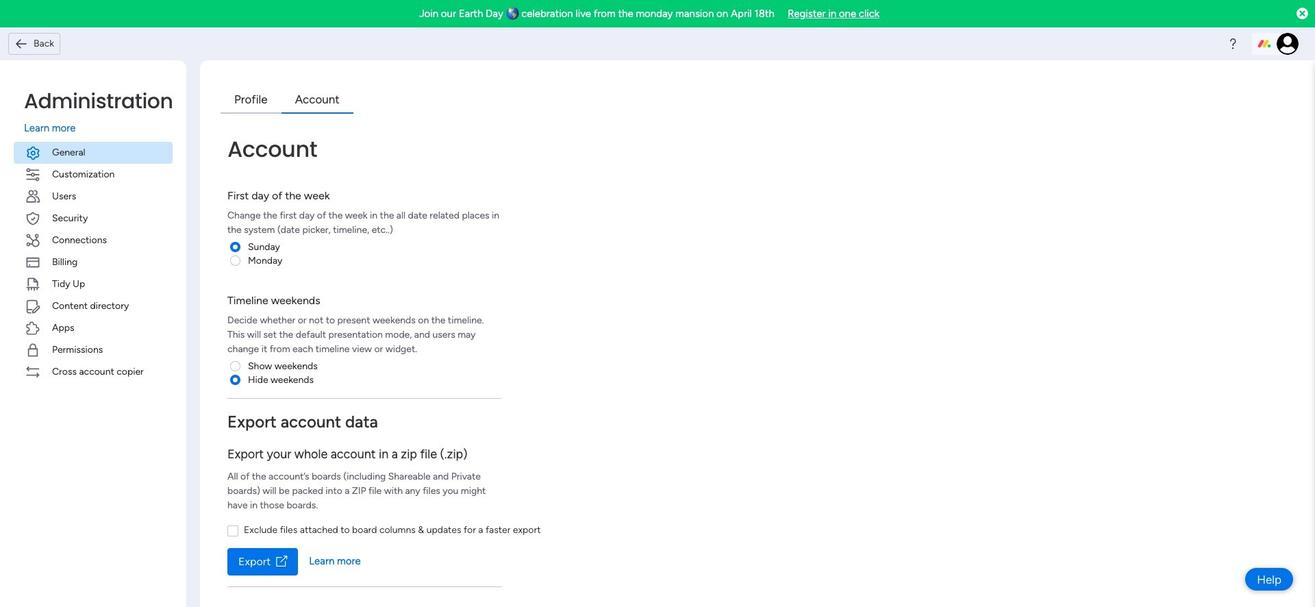 Task type: locate. For each thing, give the bounding box(es) containing it.
back to workspace image
[[14, 37, 28, 51]]

help image
[[1227, 37, 1240, 51]]



Task type: vqa. For each thing, say whether or not it's contained in the screenshot.
"option" to the middle
no



Task type: describe. For each thing, give the bounding box(es) containing it.
jacob simon image
[[1277, 33, 1299, 55]]

v2 export image
[[276, 556, 287, 567]]



